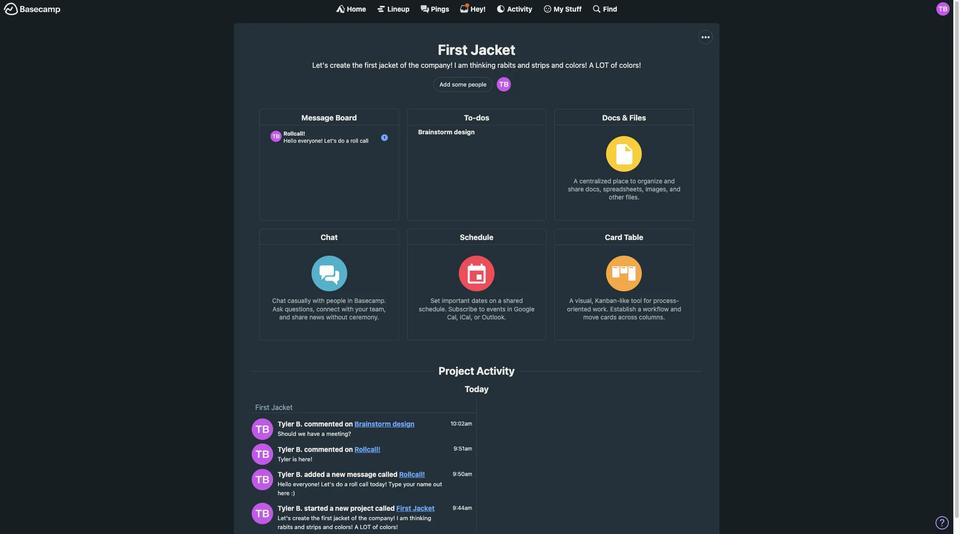 Task type: locate. For each thing, give the bounding box(es) containing it.
some
[[452, 81, 467, 88]]

1 horizontal spatial i
[[455, 61, 456, 69]]

first
[[438, 41, 468, 58], [255, 404, 270, 412], [397, 505, 411, 513]]

b. for tyler b. added a new message called rollcall!
[[296, 471, 303, 479]]

activity up today
[[477, 365, 515, 377]]

1 horizontal spatial rabits
[[498, 61, 516, 69]]

0 horizontal spatial company!
[[369, 515, 395, 522]]

rabits inside let's create the first jacket of the company! i am thinking rabits and strips and colors! a lot of colors!
[[278, 524, 293, 531]]

i inside first jacket let's create the first jacket of the company! i am thinking rabits and strips and colors! a lot of colors!
[[455, 61, 456, 69]]

0 horizontal spatial create
[[293, 515, 310, 522]]

jacket inside let's create the first jacket of the company! i am thinking rabits and strips and colors! a lot of colors!
[[334, 515, 350, 522]]

0 horizontal spatial rabits
[[278, 524, 293, 531]]

commented
[[304, 420, 343, 428], [304, 446, 343, 454]]

b. up everyone!
[[296, 471, 303, 479]]

0 vertical spatial called
[[378, 471, 398, 479]]

called up type
[[378, 471, 398, 479]]

1 vertical spatial rollcall! link
[[399, 471, 425, 479]]

strips
[[532, 61, 550, 69], [306, 524, 321, 531]]

tyler for tyler b. commented on rollcall!
[[278, 446, 294, 454]]

thinking inside first jacket let's create the first jacket of the company! i am thinking rabits and strips and colors! a lot of colors!
[[470, 61, 496, 69]]

9:51am element
[[454, 446, 472, 453]]

create
[[330, 61, 351, 69], [293, 515, 310, 522]]

add
[[440, 81, 451, 88]]

b.
[[296, 420, 303, 428], [296, 446, 303, 454], [296, 471, 303, 479], [296, 505, 303, 513]]

jacket inside first jacket let's create the first jacket of the company! i am thinking rabits and strips and colors! a lot of colors!
[[379, 61, 398, 69]]

tyler down here
[[278, 505, 294, 513]]

0 horizontal spatial jacket
[[334, 515, 350, 522]]

1 vertical spatial rabits
[[278, 524, 293, 531]]

jacket up people
[[471, 41, 516, 58]]

find button
[[593, 4, 618, 13]]

9:50am
[[453, 471, 472, 478]]

jacket down name
[[413, 505, 435, 513]]

i down type
[[397, 515, 398, 522]]

new up let's create the first jacket of the company! i am thinking rabits and strips and colors! a lot of colors!
[[335, 505, 349, 513]]

new
[[332, 471, 346, 479], [335, 505, 349, 513]]

switch accounts image
[[4, 2, 61, 16]]

am down your
[[400, 515, 408, 522]]

0 horizontal spatial i
[[397, 515, 398, 522]]

called
[[378, 471, 398, 479], [375, 505, 395, 513]]

10:02am
[[451, 421, 472, 427]]

b. up we
[[296, 420, 303, 428]]

1 vertical spatial first
[[255, 404, 270, 412]]

project
[[439, 365, 474, 377]]

1 horizontal spatial rollcall! link
[[399, 471, 425, 479]]

tyler black image for tyler b. added a new message called rollcall!
[[252, 469, 273, 491]]

tyler left is
[[278, 456, 291, 463]]

add some people
[[440, 81, 487, 88]]

tyler up hello
[[278, 471, 294, 479]]

home
[[347, 5, 366, 13]]

0 vertical spatial on
[[345, 420, 353, 428]]

i up some
[[455, 61, 456, 69]]

jacket
[[471, 41, 516, 58], [271, 404, 293, 412], [413, 505, 435, 513]]

jacket
[[379, 61, 398, 69], [334, 515, 350, 522]]

first
[[365, 61, 377, 69], [322, 515, 332, 522]]

tyler for tyler b. commented on brainstorm design
[[278, 420, 294, 428]]

rollcall! up your
[[399, 471, 425, 479]]

1 vertical spatial strips
[[306, 524, 321, 531]]

b. for tyler b. commented on brainstorm design
[[296, 420, 303, 428]]

1 vertical spatial let's
[[321, 481, 334, 488]]

0 vertical spatial thinking
[[470, 61, 496, 69]]

first jacket
[[255, 404, 293, 412]]

1 on from the top
[[345, 420, 353, 428]]

3 tyler from the top
[[278, 456, 291, 463]]

find
[[603, 5, 618, 13]]

0 horizontal spatial first jacket link
[[255, 404, 293, 412]]

new for project
[[335, 505, 349, 513]]

0 vertical spatial jacket
[[379, 61, 398, 69]]

commented down should we have a meeting?
[[304, 446, 343, 454]]

am up add some people
[[458, 61, 468, 69]]

1 horizontal spatial first jacket link
[[397, 505, 435, 513]]

2 vertical spatial let's
[[278, 515, 291, 522]]

4 b. from the top
[[296, 505, 303, 513]]

0 horizontal spatial rollcall! link
[[355, 446, 381, 454]]

first inside first jacket let's create the first jacket of the company! i am thinking rabits and strips and colors! a lot of colors!
[[438, 41, 468, 58]]

a
[[322, 431, 325, 438], [327, 471, 330, 479], [345, 481, 348, 488], [330, 505, 334, 513]]

2 horizontal spatial jacket
[[471, 41, 516, 58]]

stuff
[[565, 5, 582, 13]]

tyler for tyler b. started a new project called first jacket
[[278, 505, 294, 513]]

0 vertical spatial first
[[438, 41, 468, 58]]

main element
[[0, 0, 954, 17]]

1 vertical spatial activity
[[477, 365, 515, 377]]

rollcall!
[[355, 446, 381, 454], [399, 471, 425, 479]]

0 vertical spatial create
[[330, 61, 351, 69]]

0 horizontal spatial lot
[[360, 524, 371, 531]]

let's
[[312, 61, 328, 69], [321, 481, 334, 488], [278, 515, 291, 522]]

company!
[[421, 61, 453, 69], [369, 515, 395, 522]]

first inside let's create the first jacket of the company! i am thinking rabits and strips and colors! a lot of colors!
[[322, 515, 332, 522]]

0 vertical spatial tyler black image
[[937, 2, 950, 16]]

0 vertical spatial let's
[[312, 61, 328, 69]]

let's create the first jacket of the company! i am thinking rabits and strips and colors! a lot of colors!
[[278, 515, 431, 531]]

1 horizontal spatial a
[[589, 61, 594, 69]]

i
[[455, 61, 456, 69], [397, 515, 398, 522]]

1 vertical spatial lot
[[360, 524, 371, 531]]

0 vertical spatial jacket
[[471, 41, 516, 58]]

commented up should we have a meeting?
[[304, 420, 343, 428]]

a right added
[[327, 471, 330, 479]]

1 vertical spatial jacket
[[334, 515, 350, 522]]

i inside let's create the first jacket of the company! i am thinking rabits and strips and colors! a lot of colors!
[[397, 515, 398, 522]]

0 vertical spatial new
[[332, 471, 346, 479]]

0 horizontal spatial rollcall!
[[355, 446, 381, 454]]

1 vertical spatial am
[[400, 515, 408, 522]]

2 commented from the top
[[304, 446, 343, 454]]

here!
[[299, 456, 312, 463]]

do
[[336, 481, 343, 488]]

0 vertical spatial strips
[[532, 61, 550, 69]]

2 vertical spatial jacket
[[413, 505, 435, 513]]

company! up add
[[421, 61, 453, 69]]

b. for tyler b. commented on rollcall!
[[296, 446, 303, 454]]

on up meeting?
[[345, 420, 353, 428]]

0 vertical spatial company!
[[421, 61, 453, 69]]

1 vertical spatial on
[[345, 446, 353, 454]]

jacket inside first jacket let's create the first jacket of the company! i am thinking rabits and strips and colors! a lot of colors!
[[471, 41, 516, 58]]

on for brainstorm
[[345, 420, 353, 428]]

a right do
[[345, 481, 348, 488]]

called right project
[[375, 505, 395, 513]]

4 tyler from the top
[[278, 471, 294, 479]]

jacket up the should
[[271, 404, 293, 412]]

0 horizontal spatial am
[[400, 515, 408, 522]]

of
[[400, 61, 407, 69], [611, 61, 618, 69], [351, 515, 357, 522], [373, 524, 378, 531]]

a inside hello everyone! let's do a roll call today! type your name out here :)
[[345, 481, 348, 488]]

rollcall! link down brainstorm at bottom
[[355, 446, 381, 454]]

am
[[458, 61, 468, 69], [400, 515, 408, 522]]

call
[[359, 481, 369, 488]]

am inside first jacket let's create the first jacket of the company! i am thinking rabits and strips and colors! a lot of colors!
[[458, 61, 468, 69]]

9:50am element
[[453, 471, 472, 478]]

let's inside first jacket let's create the first jacket of the company! i am thinking rabits and strips and colors! a lot of colors!
[[312, 61, 328, 69]]

add some people link
[[433, 77, 493, 92]]

brainstorm design link
[[355, 420, 415, 428]]

9:44am element
[[453, 505, 472, 512]]

added
[[304, 471, 325, 479]]

0 horizontal spatial thinking
[[410, 515, 431, 522]]

1 vertical spatial commented
[[304, 446, 343, 454]]

activity
[[507, 5, 533, 13], [477, 365, 515, 377]]

0 horizontal spatial a
[[355, 524, 359, 531]]

0 vertical spatial commented
[[304, 420, 343, 428]]

1 horizontal spatial create
[[330, 61, 351, 69]]

5 tyler from the top
[[278, 505, 294, 513]]

we
[[298, 431, 306, 438]]

activity left my
[[507, 5, 533, 13]]

0 horizontal spatial tyler black image
[[252, 444, 273, 465]]

lot
[[596, 61, 609, 69], [360, 524, 371, 531]]

project
[[350, 505, 374, 513]]

1 horizontal spatial tyler black image
[[937, 2, 950, 16]]

rollcall! link up your
[[399, 471, 425, 479]]

new up do
[[332, 471, 346, 479]]

a inside first jacket let's create the first jacket of the company! i am thinking rabits and strips and colors! a lot of colors!
[[589, 61, 594, 69]]

b. up tyler is here! at left
[[296, 446, 303, 454]]

first jacket link
[[255, 404, 293, 412], [397, 505, 435, 513]]

rabits
[[498, 61, 516, 69], [278, 524, 293, 531]]

1 vertical spatial tyler black image
[[252, 444, 273, 465]]

rollcall! down brainstorm at bottom
[[355, 446, 381, 454]]

1 vertical spatial thinking
[[410, 515, 431, 522]]

2 tyler from the top
[[278, 446, 294, 454]]

0 horizontal spatial first
[[255, 404, 270, 412]]

b. left started
[[296, 505, 303, 513]]

0 horizontal spatial strips
[[306, 524, 321, 531]]

first for first jacket let's create the first jacket of the company! i am thinking rabits and strips and colors! a lot of colors!
[[438, 41, 468, 58]]

1 vertical spatial i
[[397, 515, 398, 522]]

1 vertical spatial called
[[375, 505, 395, 513]]

0 vertical spatial lot
[[596, 61, 609, 69]]

on
[[345, 420, 353, 428], [345, 446, 353, 454]]

tyler
[[278, 420, 294, 428], [278, 446, 294, 454], [278, 456, 291, 463], [278, 471, 294, 479], [278, 505, 294, 513]]

colors!
[[566, 61, 588, 69], [619, 61, 641, 69], [335, 524, 353, 531], [380, 524, 398, 531]]

thinking down name
[[410, 515, 431, 522]]

1 horizontal spatial first
[[365, 61, 377, 69]]

tyler black image
[[497, 77, 511, 92], [252, 419, 273, 440], [252, 469, 273, 491], [252, 503, 273, 525]]

let's inside hello everyone! let's do a roll call today! type your name out here :)
[[321, 481, 334, 488]]

thinking
[[470, 61, 496, 69], [410, 515, 431, 522]]

1 vertical spatial rollcall!
[[399, 471, 425, 479]]

roll
[[349, 481, 358, 488]]

tyler b. added a new message called rollcall!
[[278, 471, 425, 479]]

company! inside first jacket let's create the first jacket of the company! i am thinking rabits and strips and colors! a lot of colors!
[[421, 61, 453, 69]]

9:51am
[[454, 446, 472, 453]]

name
[[417, 481, 432, 488]]

2 on from the top
[[345, 446, 353, 454]]

started
[[304, 505, 328, 513]]

0 vertical spatial am
[[458, 61, 468, 69]]

tyler b. commented on brainstorm design
[[278, 420, 415, 428]]

thinking up people
[[470, 61, 496, 69]]

1 horizontal spatial lot
[[596, 61, 609, 69]]

am inside let's create the first jacket of the company! i am thinking rabits and strips and colors! a lot of colors!
[[400, 515, 408, 522]]

1 vertical spatial company!
[[369, 515, 395, 522]]

rollcall! link
[[355, 446, 381, 454], [399, 471, 425, 479]]

new for message
[[332, 471, 346, 479]]

pings button
[[420, 4, 449, 13]]

and
[[518, 61, 530, 69], [552, 61, 564, 69], [295, 524, 305, 531], [323, 524, 333, 531]]

1 vertical spatial a
[[355, 524, 359, 531]]

have
[[307, 431, 320, 438]]

company! down project
[[369, 515, 395, 522]]

0 horizontal spatial jacket
[[271, 404, 293, 412]]

3 b. from the top
[[296, 471, 303, 479]]

1 horizontal spatial rollcall!
[[399, 471, 425, 479]]

2 b. from the top
[[296, 446, 303, 454]]

1 vertical spatial jacket
[[271, 404, 293, 412]]

1 vertical spatial first
[[322, 515, 332, 522]]

a
[[589, 61, 594, 69], [355, 524, 359, 531]]

1 horizontal spatial thinking
[[470, 61, 496, 69]]

1 horizontal spatial jacket
[[379, 61, 398, 69]]

should
[[278, 431, 297, 438]]

1 horizontal spatial first
[[397, 505, 411, 513]]

1 horizontal spatial company!
[[421, 61, 453, 69]]

1 horizontal spatial am
[[458, 61, 468, 69]]

on down meeting?
[[345, 446, 353, 454]]

1 vertical spatial create
[[293, 515, 310, 522]]

rollcall! link for tyler b. commented on
[[355, 446, 381, 454]]

here
[[278, 490, 290, 497]]

10:02am element
[[451, 421, 472, 427]]

2 horizontal spatial first
[[438, 41, 468, 58]]

commented for rollcall!
[[304, 446, 343, 454]]

tyler black image
[[937, 2, 950, 16], [252, 444, 273, 465]]

0 vertical spatial i
[[455, 61, 456, 69]]

the
[[352, 61, 363, 69], [409, 61, 419, 69], [311, 515, 320, 522], [359, 515, 367, 522]]

1 tyler from the top
[[278, 420, 294, 428]]

0 vertical spatial rollcall! link
[[355, 446, 381, 454]]

first jacket let's create the first jacket of the company! i am thinking rabits and strips and colors! a lot of colors!
[[312, 41, 641, 69]]

called for project
[[375, 505, 395, 513]]

lot inside first jacket let's create the first jacket of the company! i am thinking rabits and strips and colors! a lot of colors!
[[596, 61, 609, 69]]

0 vertical spatial first
[[365, 61, 377, 69]]

0 vertical spatial activity
[[507, 5, 533, 13]]

hello everyone! let's do a roll call today! type your name out here :)
[[278, 481, 442, 497]]

tyler black image for tyler b. commented on brainstorm design
[[252, 419, 273, 440]]

hey! button
[[460, 3, 486, 13]]

1 vertical spatial new
[[335, 505, 349, 513]]

lineup link
[[377, 4, 410, 13]]

should we have a meeting?
[[278, 431, 351, 438]]

tyler up the should
[[278, 420, 294, 428]]

0 vertical spatial a
[[589, 61, 594, 69]]

1 horizontal spatial strips
[[532, 61, 550, 69]]

a right started
[[330, 505, 334, 513]]

1 b. from the top
[[296, 420, 303, 428]]

1 commented from the top
[[304, 420, 343, 428]]

first jacket link up the should
[[255, 404, 293, 412]]

on for rollcall!
[[345, 446, 353, 454]]

tyler up is
[[278, 446, 294, 454]]

my stuff
[[554, 5, 582, 13]]

a right have
[[322, 431, 325, 438]]

0 horizontal spatial first
[[322, 515, 332, 522]]

tyler for tyler b. added a new message called rollcall!
[[278, 471, 294, 479]]

first jacket link down your
[[397, 505, 435, 513]]

strips inside first jacket let's create the first jacket of the company! i am thinking rabits and strips and colors! a lot of colors!
[[532, 61, 550, 69]]

0 vertical spatial rabits
[[498, 61, 516, 69]]



Task type: vqa. For each thing, say whether or not it's contained in the screenshot.


Task type: describe. For each thing, give the bounding box(es) containing it.
tyler b. commented on rollcall!
[[278, 446, 381, 454]]

hey!
[[471, 5, 486, 13]]

home link
[[336, 4, 366, 13]]

meeting?
[[326, 431, 351, 438]]

activity inside main "element"
[[507, 5, 533, 13]]

jacket for first jacket let's create the first jacket of the company! i am thinking rabits and strips and colors! a lot of colors!
[[471, 41, 516, 58]]

rabits inside first jacket let's create the first jacket of the company! i am thinking rabits and strips and colors! a lot of colors!
[[498, 61, 516, 69]]

tyler for tyler is here!
[[278, 456, 291, 463]]

a for added
[[327, 471, 330, 479]]

my
[[554, 5, 564, 13]]

today
[[465, 384, 489, 394]]

everyone!
[[293, 481, 320, 488]]

9:44am
[[453, 505, 472, 512]]

hello
[[278, 481, 292, 488]]

0 vertical spatial first jacket link
[[255, 404, 293, 412]]

pings
[[431, 5, 449, 13]]

your
[[403, 481, 415, 488]]

thinking inside let's create the first jacket of the company! i am thinking rabits and strips and colors! a lot of colors!
[[410, 515, 431, 522]]

strips inside let's create the first jacket of the company! i am thinking rabits and strips and colors! a lot of colors!
[[306, 524, 321, 531]]

first for first jacket
[[255, 404, 270, 412]]

rollcall! link for tyler b. added a new message called
[[399, 471, 425, 479]]

lot inside let's create the first jacket of the company! i am thinking rabits and strips and colors! a lot of colors!
[[360, 524, 371, 531]]

called for message
[[378, 471, 398, 479]]

my stuff button
[[543, 4, 582, 13]]

tyler is here!
[[278, 456, 312, 463]]

lineup
[[388, 5, 410, 13]]

design
[[393, 420, 415, 428]]

company! inside let's create the first jacket of the company! i am thinking rabits and strips and colors! a lot of colors!
[[369, 515, 395, 522]]

b. for tyler b. started a new project called first jacket
[[296, 505, 303, 513]]

today!
[[370, 481, 387, 488]]

commented for brainstorm design
[[304, 420, 343, 428]]

create inside first jacket let's create the first jacket of the company! i am thinking rabits and strips and colors! a lot of colors!
[[330, 61, 351, 69]]

a for have
[[322, 431, 325, 438]]

1 vertical spatial first jacket link
[[397, 505, 435, 513]]

jacket for first jacket
[[271, 404, 293, 412]]

tyler b. started a new project called first jacket
[[278, 505, 435, 513]]

let's for first
[[312, 61, 328, 69]]

:)
[[291, 490, 295, 497]]

let's inside let's create the first jacket of the company! i am thinking rabits and strips and colors! a lot of colors!
[[278, 515, 291, 522]]

brainstorm
[[355, 420, 391, 428]]

0 vertical spatial rollcall!
[[355, 446, 381, 454]]

create inside let's create the first jacket of the company! i am thinking rabits and strips and colors! a lot of colors!
[[293, 515, 310, 522]]

let's for hello
[[321, 481, 334, 488]]

people
[[468, 81, 487, 88]]

type
[[389, 481, 402, 488]]

a for started
[[330, 505, 334, 513]]

2 vertical spatial first
[[397, 505, 411, 513]]

message
[[347, 471, 377, 479]]

activity link
[[497, 4, 533, 13]]

is
[[293, 456, 297, 463]]

out
[[433, 481, 442, 488]]

a inside let's create the first jacket of the company! i am thinking rabits and strips and colors! a lot of colors!
[[355, 524, 359, 531]]

project activity
[[439, 365, 515, 377]]

first inside first jacket let's create the first jacket of the company! i am thinking rabits and strips and colors! a lot of colors!
[[365, 61, 377, 69]]

tyler black image inside main "element"
[[937, 2, 950, 16]]

tyler black image for tyler b. started a new project called first jacket
[[252, 503, 273, 525]]

1 horizontal spatial jacket
[[413, 505, 435, 513]]



